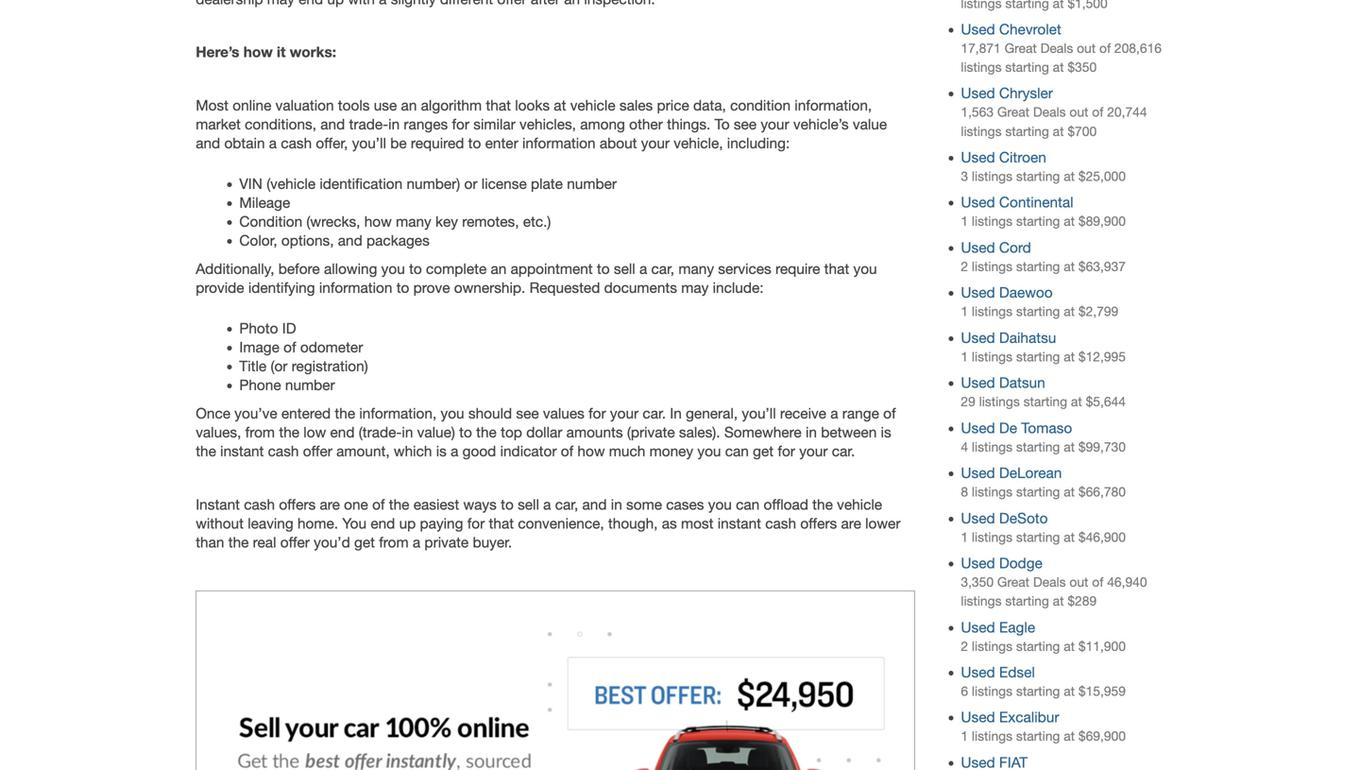 Task type: vqa. For each thing, say whether or not it's contained in the screenshot.


Task type: describe. For each thing, give the bounding box(es) containing it.
home.
[[298, 515, 338, 532]]

for up "amounts"
[[589, 405, 606, 422]]

used continental 1 listings starting at $89,900
[[961, 194, 1126, 229]]

datsun
[[1000, 374, 1046, 391]]

used edsel 6 listings starting at $15,959
[[961, 664, 1126, 699]]

20,744
[[1108, 105, 1148, 120]]

used for used daihatsu 1 listings starting at $12,995
[[961, 329, 996, 346]]

of inside 17,871 great deals out of 208,616 listings starting at
[[1100, 41, 1111, 56]]

additionally,
[[196, 260, 274, 277]]

1 for used continental
[[961, 214, 969, 229]]

algorithm
[[421, 97, 482, 114]]

17,871 great deals out of 208,616 listings starting at
[[961, 41, 1162, 75]]

a left the good
[[451, 443, 459, 460]]

delorean
[[1000, 464, 1062, 481]]

offload
[[764, 496, 809, 513]]

1 horizontal spatial car.
[[832, 443, 855, 460]]

used delorean link
[[961, 464, 1062, 481]]

listings for continental
[[972, 214, 1013, 229]]

46,940
[[1108, 575, 1148, 590]]

your up (private at the left of page
[[610, 405, 639, 422]]

and inside 'instant cash offers are one of the easiest ways to sell a car, and in some cases you can offload the vehicle without leaving home. you end up paying for that convenience, though, as most instant cash offers are lower than the real offer you'd get from a private buyer.'
[[583, 496, 607, 513]]

0 horizontal spatial offers
[[279, 496, 316, 513]]

services
[[718, 260, 772, 277]]

used for used eagle 2 listings starting at $11,900
[[961, 619, 996, 636]]

listings for delorean
[[972, 484, 1013, 499]]

to inside once you've entered the information, you should see values for your car. in general, you'll receive a range of values, from the low end (trade-in value) to the top dollar amounts (private sales). somewhere in between is the instant cash offer amount, which is a good indicator of how much money you can get for your car.
[[459, 424, 472, 441]]

listings for cord
[[972, 259, 1013, 274]]

or
[[464, 175, 478, 192]]

1,563
[[961, 105, 994, 120]]

photo
[[239, 320, 278, 337]]

sales).
[[679, 424, 721, 441]]

amounts
[[567, 424, 623, 441]]

used eagle link
[[961, 619, 1036, 636]]

2 for used cord
[[961, 259, 969, 274]]

documents
[[604, 279, 677, 296]]

and inside vin (vehicle identification number) or license plate number mileage condition (wrecks, how many key remotes, etc.) color, options, and packages
[[338, 232, 363, 249]]

you up value)
[[441, 405, 465, 422]]

used for used delorean 8 listings starting at $66,780
[[961, 464, 996, 481]]

a up between
[[831, 405, 839, 422]]

to up the documents
[[597, 260, 610, 277]]

used for used continental 1 listings starting at $89,900
[[961, 194, 996, 211]]

used for used edsel 6 listings starting at $15,959
[[961, 664, 996, 681]]

once you've entered the information, you should see values for your car. in general, you'll receive a range of values, from the low end (trade-in value) to the top dollar amounts (private sales). somewhere in between is the instant cash offer amount, which is a good indicator of how much money you can get for your car.
[[196, 405, 896, 460]]

at inside "used eagle 2 listings starting at $11,900"
[[1064, 639, 1075, 654]]

from inside once you've entered the information, you should see values for your car. in general, you'll receive a range of values, from the low end (trade-in value) to the top dollar amounts (private sales). somewhere in between is the instant cash offer amount, which is a good indicator of how much money you can get for your car.
[[245, 424, 275, 441]]

you'll inside once you've entered the information, you should see values for your car. in general, you'll receive a range of values, from the low end (trade-in value) to the top dollar amounts (private sales). somewhere in between is the instant cash offer amount, which is a good indicator of how much money you can get for your car.
[[742, 405, 776, 422]]

requested
[[530, 279, 600, 296]]

chrysler
[[1000, 85, 1053, 102]]

of inside photo id image of odometer title (or registration) phone number
[[284, 339, 296, 356]]

starting for excalibur
[[1017, 729, 1060, 744]]

used datsun 29 listings starting at $5,644
[[961, 374, 1126, 409]]

cash inside most online valuation tools use an algorithm that looks at vehicle sales price data, condition information, market conditions, and trade-in ranges for similar vehicles, among other things. to see your vehicle's value and obtain a cash offer, you'll be required to enter information about your vehicle, including:
[[281, 134, 312, 151]]

a down "up"
[[413, 534, 421, 551]]

you right require
[[854, 260, 877, 277]]

somewhere
[[725, 424, 802, 441]]

starting for daewoo
[[1017, 304, 1060, 319]]

to left prove
[[397, 279, 409, 296]]

listings inside 17,871 great deals out of 208,616 listings starting at
[[961, 60, 1002, 75]]

$15,959
[[1079, 684, 1126, 699]]

used chevrolet link
[[961, 21, 1062, 38]]

than
[[196, 534, 224, 551]]

of inside 1,563 great deals out of 20,744 listings starting at
[[1093, 105, 1104, 120]]

the right entered
[[335, 405, 355, 422]]

can inside once you've entered the information, you should see values for your car. in general, you'll receive a range of values, from the low end (trade-in value) to the top dollar amounts (private sales). somewhere in between is the instant cash offer amount, which is a good indicator of how much money you can get for your car.
[[725, 443, 749, 460]]

used desoto 1 listings starting at $46,900
[[961, 510, 1126, 545]]

at inside used desoto 1 listings starting at $46,900
[[1064, 529, 1075, 545]]

listings for daewoo
[[972, 304, 1013, 319]]

$12,995
[[1079, 349, 1126, 364]]

listings inside 1,563 great deals out of 20,744 listings starting at
[[961, 124, 1002, 139]]

ways
[[463, 496, 497, 513]]

instant
[[196, 496, 240, 513]]

used for used citroen 3 listings starting at $25,000
[[961, 149, 996, 166]]

$99,730
[[1079, 439, 1126, 454]]

price
[[657, 97, 690, 114]]

0 horizontal spatial is
[[436, 443, 447, 460]]

including:
[[727, 134, 790, 151]]

1 for used excalibur
[[961, 729, 969, 744]]

id
[[282, 320, 296, 337]]

see inside once you've entered the information, you should see values for your car. in general, you'll receive a range of values, from the low end (trade-in value) to the top dollar amounts (private sales). somewhere in between is the instant cash offer amount, which is a good indicator of how much money you can get for your car.
[[516, 405, 539, 422]]

number inside photo id image of odometer title (or registration) phone number
[[285, 377, 335, 394]]

you
[[342, 515, 367, 532]]

allowing
[[324, 260, 377, 277]]

starting for datsun
[[1024, 394, 1068, 409]]

the right offload
[[813, 496, 833, 513]]

listings for edsel
[[972, 684, 1013, 699]]

that inside additionally, before allowing you to complete an appointment to sell a car, many services require that you provide identifying information to prove ownership. requested documents may include:
[[825, 260, 850, 277]]

offer inside once you've entered the information, you should see values for your car. in general, you'll receive a range of values, from the low end (trade-in value) to the top dollar amounts (private sales). somewhere in between is the instant cash offer amount, which is a good indicator of how much money you can get for your car.
[[303, 443, 332, 460]]

appointment
[[511, 260, 593, 277]]

1 horizontal spatial is
[[881, 424, 892, 441]]

citroen
[[1000, 149, 1047, 166]]

at inside used daewoo 1 listings starting at $2,799
[[1064, 304, 1075, 319]]

paying
[[420, 515, 463, 532]]

your down condition on the right top
[[761, 116, 790, 133]]

at inside the 'used delorean 8 listings starting at $66,780'
[[1064, 484, 1075, 499]]

used desoto link
[[961, 510, 1048, 527]]

a up convenience,
[[543, 496, 551, 513]]

enter
[[485, 134, 518, 151]]

how inside vin (vehicle identification number) or license plate number mileage condition (wrecks, how many key remotes, etc.) color, options, and packages
[[364, 213, 392, 230]]

information, inside once you've entered the information, you should see values for your car. in general, you'll receive a range of values, from the low end (trade-in value) to the top dollar amounts (private sales). somewhere in between is the instant cash offer amount, which is a good indicator of how much money you can get for your car.
[[359, 405, 437, 422]]

for inside 'instant cash offers are one of the easiest ways to sell a car, and in some cases you can offload the vehicle without leaving home. you end up paying for that convenience, though, as most instant cash offers are lower than the real offer you'd get from a private buyer.'
[[467, 515, 485, 532]]

vehicle inside most online valuation tools use an algorithm that looks at vehicle sales price data, condition information, market conditions, and trade-in ranges for similar vehicles, among other things. to see your vehicle's value and obtain a cash offer, you'll be required to enter information about your vehicle, including:
[[570, 97, 616, 114]]

used daihatsu link
[[961, 329, 1057, 346]]

$89,900
[[1079, 214, 1126, 229]]

at inside used datsun 29 listings starting at $5,644
[[1071, 394, 1083, 409]]

at inside most online valuation tools use an algorithm that looks at vehicle sales price data, condition information, market conditions, and trade-in ranges for similar vehicles, among other things. to see your vehicle's value and obtain a cash offer, you'll be required to enter information about your vehicle, including:
[[554, 97, 566, 114]]

of right range at bottom
[[884, 405, 896, 422]]

many for services
[[679, 260, 714, 277]]

vehicles,
[[520, 116, 576, 133]]

range
[[843, 405, 880, 422]]

works:
[[290, 43, 336, 61]]

used citroen link
[[961, 149, 1047, 166]]

0 horizontal spatial are
[[320, 496, 340, 513]]

provide
[[196, 279, 244, 296]]

vehicle inside 'instant cash offers are one of the easiest ways to sell a car, and in some cases you can offload the vehicle without leaving home. you end up paying for that convenience, though, as most instant cash offers are lower than the real offer you'd get from a private buyer.'
[[837, 496, 883, 513]]

in down receive
[[806, 424, 817, 441]]

may
[[681, 279, 709, 296]]

listings inside 3,350 great deals out of 46,940 listings starting at
[[961, 593, 1002, 609]]

the down entered
[[279, 424, 300, 441]]

starting inside 17,871 great deals out of 208,616 listings starting at
[[1006, 60, 1050, 75]]

to inside most online valuation tools use an algorithm that looks at vehicle sales price data, condition information, market conditions, and trade-in ranges for similar vehicles, among other things. to see your vehicle's value and obtain a cash offer, you'll be required to enter information about your vehicle, including:
[[468, 134, 481, 151]]

cash inside once you've entered the information, you should see values for your car. in general, you'll receive a range of values, from the low end (trade-in value) to the top dollar amounts (private sales). somewhere in between is the instant cash offer amount, which is a good indicator of how much money you can get for your car.
[[268, 443, 299, 460]]

without
[[196, 515, 244, 532]]

used for used excalibur 1 listings starting at $69,900
[[961, 709, 996, 726]]

information inside additionally, before allowing you to complete an appointment to sell a car, many services require that you provide identifying information to prove ownership. requested documents may include:
[[319, 279, 393, 296]]

car, inside additionally, before allowing you to complete an appointment to sell a car, many services require that you provide identifying information to prove ownership. requested documents may include:
[[652, 260, 675, 277]]

used de tomaso link
[[961, 419, 1073, 436]]

an inside additionally, before allowing you to complete an appointment to sell a car, many services require that you provide identifying information to prove ownership. requested documents may include:
[[491, 260, 507, 277]]

1 for used daihatsu
[[961, 349, 969, 364]]

used eagle 2 listings starting at $11,900
[[961, 619, 1126, 654]]

cash up leaving at the left bottom of the page
[[244, 496, 275, 513]]

at inside 17,871 great deals out of 208,616 listings starting at
[[1053, 60, 1064, 75]]

real
[[253, 534, 276, 551]]

your down the other
[[641, 134, 670, 151]]

see inside most online valuation tools use an algorithm that looks at vehicle sales price data, condition information, market conditions, and trade-in ranges for similar vehicles, among other things. to see your vehicle's value and obtain a cash offer, you'll be required to enter information about your vehicle, including:
[[734, 116, 757, 133]]

for inside most online valuation tools use an algorithm that looks at vehicle sales price data, condition information, market conditions, and trade-in ranges for similar vehicles, among other things. to see your vehicle's value and obtain a cash offer, you'll be required to enter information about your vehicle, including:
[[452, 116, 470, 133]]

1 vertical spatial are
[[841, 515, 862, 532]]

you down 'sales).'
[[698, 443, 721, 460]]

information inside most online valuation tools use an algorithm that looks at vehicle sales price data, condition information, market conditions, and trade-in ranges for similar vehicles, among other things. to see your vehicle's value and obtain a cash offer, you'll be required to enter information about your vehicle, including:
[[522, 134, 596, 151]]

208,616
[[1115, 41, 1162, 56]]

identification
[[320, 175, 403, 192]]

valuation
[[276, 97, 334, 114]]

the down values,
[[196, 443, 216, 460]]

at inside used cord 2 listings starting at $63,937
[[1064, 259, 1075, 274]]

starting for citroen
[[1017, 169, 1060, 184]]

for down somewhere
[[778, 443, 796, 460]]

much
[[609, 443, 646, 460]]

starting for continental
[[1017, 214, 1060, 229]]

to up prove
[[409, 260, 422, 277]]

the left real
[[228, 534, 249, 551]]

to inside 'instant cash offers are one of the easiest ways to sell a car, and in some cases you can offload the vehicle without leaving home. you end up paying for that convenience, though, as most instant cash offers are lower than the real offer you'd get from a private buyer.'
[[501, 496, 514, 513]]

key
[[436, 213, 458, 230]]

general,
[[686, 405, 738, 422]]

$69,900
[[1079, 729, 1126, 744]]

$25,000
[[1079, 169, 1126, 184]]

prove
[[414, 279, 450, 296]]

up
[[399, 515, 416, 532]]

used cord link
[[961, 239, 1032, 256]]

to
[[715, 116, 730, 133]]

many for key
[[396, 213, 432, 230]]

trade-
[[349, 116, 389, 133]]

tomaso
[[1022, 419, 1073, 436]]

entered
[[281, 405, 331, 422]]

17,871
[[961, 41, 1001, 56]]

out for chevrolet
[[1077, 41, 1096, 56]]

money
[[650, 443, 694, 460]]

at inside used edsel 6 listings starting at $15,959
[[1064, 684, 1075, 699]]

daihatsu
[[1000, 329, 1057, 346]]

listings for eagle
[[972, 639, 1013, 654]]

deals for used dodge
[[1034, 575, 1066, 590]]

ranges
[[404, 116, 448, 133]]

6
[[961, 684, 969, 699]]



Task type: locate. For each thing, give the bounding box(es) containing it.
used excalibur link
[[961, 709, 1060, 726]]

2 2 from the top
[[961, 639, 969, 654]]

(wrecks,
[[307, 213, 360, 230]]

packages
[[367, 232, 430, 249]]

at left $5,644
[[1071, 394, 1083, 409]]

used inside used datsun 29 listings starting at $5,644
[[961, 374, 996, 391]]

it
[[277, 43, 286, 61]]

used inside used cord 2 listings starting at $63,937
[[961, 239, 996, 256]]

5 1 from the top
[[961, 729, 969, 744]]

at left $289
[[1053, 593, 1064, 609]]

c2d cta_1200x625 image
[[196, 591, 915, 770]]

1 vertical spatial that
[[825, 260, 850, 277]]

0 vertical spatial an
[[401, 97, 417, 114]]

used for used de tomaso 4 listings starting at $99,730
[[961, 419, 996, 436]]

4 1 from the top
[[961, 529, 969, 545]]

listings inside used de tomaso 4 listings starting at $99,730
[[972, 439, 1013, 454]]

$46,900
[[1079, 529, 1126, 545]]

deals inside 17,871 great deals out of 208,616 listings starting at
[[1041, 41, 1074, 56]]

starting down daihatsu
[[1017, 349, 1060, 364]]

1 horizontal spatial many
[[679, 260, 714, 277]]

0 horizontal spatial how
[[243, 43, 273, 61]]

of up $289
[[1093, 575, 1104, 590]]

0 horizontal spatial sell
[[518, 496, 539, 513]]

at inside used de tomaso 4 listings starting at $99,730
[[1064, 439, 1075, 454]]

offer down low
[[303, 443, 332, 460]]

is
[[881, 424, 892, 441], [436, 443, 447, 460]]

7 used from the top
[[961, 329, 996, 346]]

0 horizontal spatial an
[[401, 97, 417, 114]]

0 horizontal spatial many
[[396, 213, 432, 230]]

listings up used cord link
[[972, 214, 1013, 229]]

offer inside 'instant cash offers are one of the easiest ways to sell a car, and in some cases you can offload the vehicle without leaving home. you end up paying for that convenience, though, as most instant cash offers are lower than the real offer you'd get from a private buyer.'
[[280, 534, 310, 551]]

12 used from the top
[[961, 555, 996, 572]]

that right require
[[825, 260, 850, 277]]

the down should
[[476, 424, 497, 441]]

to up the good
[[459, 424, 472, 441]]

great down used chevrolet link
[[1005, 41, 1037, 56]]

starting for eagle
[[1017, 639, 1060, 654]]

used edsel link
[[961, 664, 1035, 681]]

end inside 'instant cash offers are one of the easiest ways to sell a car, and in some cases you can offload the vehicle without leaving home. you end up paying for that convenience, though, as most instant cash offers are lower than the real offer you'd get from a private buyer.'
[[371, 515, 395, 532]]

vin
[[239, 175, 263, 192]]

etc.)
[[523, 213, 551, 230]]

sell inside 'instant cash offers are one of the easiest ways to sell a car, and in some cases you can offload the vehicle without leaving home. you end up paying for that convenience, though, as most instant cash offers are lower than the real offer you'd get from a private buyer.'
[[518, 496, 539, 513]]

listings down used excalibur link
[[972, 729, 1013, 744]]

0 vertical spatial offers
[[279, 496, 316, 513]]

additionally, before allowing you to complete an appointment to sell a car, many services require that you provide identifying information to prove ownership. requested documents may include:
[[196, 260, 877, 296]]

0 horizontal spatial car,
[[555, 496, 578, 513]]

1 inside used excalibur 1 listings starting at $69,900
[[961, 729, 969, 744]]

in
[[388, 116, 400, 133], [402, 424, 413, 441], [806, 424, 817, 441], [611, 496, 622, 513]]

get down you
[[354, 534, 375, 551]]

starting inside the 'used delorean 8 listings starting at $66,780'
[[1017, 484, 1060, 499]]

of down dollar
[[561, 443, 574, 460]]

here's how it works:
[[196, 43, 336, 61]]

instant inside 'instant cash offers are one of the easiest ways to sell a car, and in some cases you can offload the vehicle without leaving home. you end up paying for that convenience, though, as most instant cash offers are lower than the real offer you'd get from a private buyer.'
[[718, 515, 762, 532]]

out up "$700"
[[1070, 105, 1089, 120]]

listings inside used cord 2 listings starting at $63,937
[[972, 259, 1013, 274]]

used inside used citroen 3 listings starting at $25,000
[[961, 149, 996, 166]]

starting inside "used eagle 2 listings starting at $11,900"
[[1017, 639, 1060, 654]]

starting up the excalibur in the right bottom of the page
[[1017, 684, 1060, 699]]

used for used chevrolet
[[961, 21, 996, 38]]

2 vertical spatial how
[[578, 443, 605, 460]]

used delorean 8 listings starting at $66,780
[[961, 464, 1126, 499]]

deals up $350
[[1041, 41, 1074, 56]]

are up home.
[[320, 496, 340, 513]]

1 horizontal spatial are
[[841, 515, 862, 532]]

used left daihatsu
[[961, 329, 996, 346]]

2 used from the top
[[961, 85, 996, 102]]

listings inside used continental 1 listings starting at $89,900
[[972, 214, 1013, 229]]

listings down used cord link
[[972, 259, 1013, 274]]

deals for used chevrolet
[[1041, 41, 1074, 56]]

condition
[[239, 213, 302, 230]]

starting inside 3,350 great deals out of 46,940 listings starting at
[[1006, 593, 1050, 609]]

used down '6'
[[961, 709, 996, 726]]

mileage
[[239, 194, 290, 211]]

at inside used continental 1 listings starting at $89,900
[[1064, 214, 1075, 229]]

1 horizontal spatial vehicle
[[837, 496, 883, 513]]

1 1 from the top
[[961, 214, 969, 229]]

end
[[330, 424, 355, 441], [371, 515, 395, 532]]

0 vertical spatial many
[[396, 213, 432, 230]]

once
[[196, 405, 231, 422]]

used inside used de tomaso 4 listings starting at $99,730
[[961, 419, 996, 436]]

1 horizontal spatial information
[[522, 134, 596, 151]]

1 vertical spatial get
[[354, 534, 375, 551]]

information
[[522, 134, 596, 151], [319, 279, 393, 296]]

number down registration)
[[285, 377, 335, 394]]

at inside used citroen 3 listings starting at $25,000
[[1064, 169, 1075, 184]]

1 for used desoto
[[961, 529, 969, 545]]

1 vertical spatial offer
[[280, 534, 310, 551]]

1 vertical spatial instant
[[718, 515, 762, 532]]

2 vertical spatial that
[[489, 515, 514, 532]]

0 vertical spatial see
[[734, 116, 757, 133]]

deals
[[1041, 41, 1074, 56], [1034, 105, 1066, 120], [1034, 575, 1066, 590]]

used inside used edsel 6 listings starting at $15,959
[[961, 664, 996, 681]]

can inside 'instant cash offers are one of the easiest ways to sell a car, and in some cases you can offload the vehicle without leaving home. you end up paying for that convenience, though, as most instant cash offers are lower than the real offer you'd get from a private buyer.'
[[736, 496, 760, 513]]

29
[[961, 394, 976, 409]]

1 vertical spatial is
[[436, 443, 447, 460]]

car, inside 'instant cash offers are one of the easiest ways to sell a car, and in some cases you can offload the vehicle without leaving home. you end up paying for that convenience, though, as most instant cash offers are lower than the real offer you'd get from a private buyer.'
[[555, 496, 578, 513]]

0 vertical spatial are
[[320, 496, 340, 513]]

used daewoo 1 listings starting at $2,799
[[961, 284, 1119, 319]]

listings inside used edsel 6 listings starting at $15,959
[[972, 684, 1013, 699]]

which
[[394, 443, 432, 460]]

1 vertical spatial great
[[998, 105, 1030, 120]]

8
[[961, 484, 969, 499]]

3,350 great deals out of 46,940 listings starting at
[[961, 575, 1148, 609]]

1 horizontal spatial how
[[364, 213, 392, 230]]

sell
[[614, 260, 636, 277], [518, 496, 539, 513]]

de
[[1000, 419, 1018, 436]]

(or
[[271, 358, 288, 375]]

at inside used daihatsu 1 listings starting at $12,995
[[1064, 349, 1075, 364]]

0 vertical spatial information,
[[795, 97, 872, 114]]

include:
[[713, 279, 764, 296]]

you'll inside most online valuation tools use an algorithm that looks at vehicle sales price data, condition information, market conditions, and trade-in ranges for similar vehicles, among other things. to see your vehicle's value and obtain a cash offer, you'll be required to enter information about your vehicle, including:
[[352, 134, 386, 151]]

instant inside once you've entered the information, you should see values for your car. in general, you'll receive a range of values, from the low end (trade-in value) to the top dollar amounts (private sales). somewhere in between is the instant cash offer amount, which is a good indicator of how much money you can get for your car.
[[220, 443, 264, 460]]

great inside 3,350 great deals out of 46,940 listings starting at
[[998, 575, 1030, 590]]

at
[[1053, 60, 1064, 75], [554, 97, 566, 114], [1053, 124, 1064, 139], [1064, 169, 1075, 184], [1064, 214, 1075, 229], [1064, 259, 1075, 274], [1064, 304, 1075, 319], [1064, 349, 1075, 364], [1071, 394, 1083, 409], [1064, 439, 1075, 454], [1064, 484, 1075, 499], [1064, 529, 1075, 545], [1053, 593, 1064, 609], [1064, 639, 1075, 654], [1064, 684, 1075, 699], [1064, 729, 1075, 744]]

1 up used cord link
[[961, 214, 969, 229]]

listings down used desoto link
[[972, 529, 1013, 545]]

1 vertical spatial can
[[736, 496, 760, 513]]

1 vertical spatial deals
[[1034, 105, 1066, 120]]

1 vertical spatial car,
[[555, 496, 578, 513]]

1 vertical spatial an
[[491, 260, 507, 277]]

1 inside used daihatsu 1 listings starting at $12,995
[[961, 349, 969, 364]]

listings down the used delorean 'link'
[[972, 484, 1013, 499]]

used for used dodge
[[961, 555, 996, 572]]

and up convenience,
[[583, 496, 607, 513]]

starting for cord
[[1017, 259, 1060, 274]]

used up 8
[[961, 464, 996, 481]]

number)
[[407, 175, 460, 192]]

top
[[501, 424, 522, 441]]

used up 4 at the bottom
[[961, 419, 996, 436]]

to right the ways
[[501, 496, 514, 513]]

1 vertical spatial out
[[1070, 105, 1089, 120]]

you down packages
[[381, 260, 405, 277]]

0 vertical spatial number
[[567, 175, 617, 192]]

2 vertical spatial deals
[[1034, 575, 1066, 590]]

0 vertical spatial end
[[330, 424, 355, 441]]

used for used cord 2 listings starting at $63,937
[[961, 239, 996, 256]]

0 vertical spatial vehicle
[[570, 97, 616, 114]]

starting down continental
[[1017, 214, 1060, 229]]

instant down values,
[[220, 443, 264, 460]]

4
[[961, 439, 969, 454]]

9 used from the top
[[961, 419, 996, 436]]

an right use
[[401, 97, 417, 114]]

1 vertical spatial number
[[285, 377, 335, 394]]

receive
[[780, 405, 827, 422]]

used up 29
[[961, 374, 996, 391]]

listings down used daewoo link
[[972, 304, 1013, 319]]

from inside 'instant cash offers are one of the easiest ways to sell a car, and in some cases you can offload the vehicle without leaving home. you end up paying for that convenience, though, as most instant cash offers are lower than the real offer you'd get from a private buyer.'
[[379, 534, 409, 551]]

1 vertical spatial see
[[516, 405, 539, 422]]

identifying
[[248, 279, 315, 296]]

indicator
[[500, 443, 557, 460]]

an
[[401, 97, 417, 114], [491, 260, 507, 277]]

used for used chrysler
[[961, 85, 996, 102]]

1 horizontal spatial get
[[753, 443, 774, 460]]

14 used from the top
[[961, 664, 996, 681]]

great for dodge
[[998, 575, 1030, 590]]

good
[[463, 443, 496, 460]]

in up which
[[402, 424, 413, 441]]

starting for edsel
[[1017, 684, 1060, 699]]

at left "$700"
[[1053, 124, 1064, 139]]

get inside once you've entered the information, you should see values for your car. in general, you'll receive a range of values, from the low end (trade-in value) to the top dollar amounts (private sales). somewhere in between is the instant cash offer amount, which is a good indicator of how much money you can get for your car.
[[753, 443, 774, 460]]

listings down "1,563"
[[961, 124, 1002, 139]]

used citroen 3 listings starting at $25,000
[[961, 149, 1126, 184]]

starting inside used de tomaso 4 listings starting at $99,730
[[1017, 439, 1060, 454]]

2 vertical spatial out
[[1070, 575, 1089, 590]]

dodge
[[1000, 555, 1043, 572]]

starting for delorean
[[1017, 484, 1060, 499]]

great for chrysler
[[998, 105, 1030, 120]]

number inside vin (vehicle identification number) or license plate number mileage condition (wrecks, how many key remotes, etc.) color, options, and packages
[[567, 175, 617, 192]]

lower
[[866, 515, 901, 532]]

0 vertical spatial offer
[[303, 443, 332, 460]]

deals inside 1,563 great deals out of 20,744 listings starting at
[[1034, 105, 1066, 120]]

starting up daewoo
[[1017, 259, 1060, 274]]

starting down citroen
[[1017, 169, 1060, 184]]

used left daewoo
[[961, 284, 996, 301]]

is right between
[[881, 424, 892, 441]]

starting up chrysler
[[1006, 60, 1050, 75]]

get down somewhere
[[753, 443, 774, 460]]

listings inside the 'used delorean 8 listings starting at $66,780'
[[972, 484, 1013, 499]]

0 horizontal spatial get
[[354, 534, 375, 551]]

can left offload
[[736, 496, 760, 513]]

0 horizontal spatial instant
[[220, 443, 264, 460]]

2 1 from the top
[[961, 304, 969, 319]]

the
[[335, 405, 355, 422], [279, 424, 300, 441], [476, 424, 497, 441], [196, 443, 216, 460], [389, 496, 410, 513], [813, 496, 833, 513], [228, 534, 249, 551]]

many inside vin (vehicle identification number) or license plate number mileage condition (wrecks, how many key remotes, etc.) color, options, and packages
[[396, 213, 432, 230]]

used for used desoto 1 listings starting at $46,900
[[961, 510, 996, 527]]

of inside 3,350 great deals out of 46,940 listings starting at
[[1093, 575, 1104, 590]]

1 down '6'
[[961, 729, 969, 744]]

0 vertical spatial deals
[[1041, 41, 1074, 56]]

1 horizontal spatial see
[[734, 116, 757, 133]]

used up 17,871
[[961, 21, 996, 38]]

$700
[[1068, 124, 1097, 139]]

about
[[600, 134, 637, 151]]

conditions,
[[245, 116, 317, 133]]

used inside used excalibur 1 listings starting at $69,900
[[961, 709, 996, 726]]

information,
[[795, 97, 872, 114], [359, 405, 437, 422]]

out
[[1077, 41, 1096, 56], [1070, 105, 1089, 120], [1070, 575, 1089, 590]]

11 used from the top
[[961, 510, 996, 527]]

plate
[[531, 175, 563, 192]]

at inside 3,350 great deals out of 46,940 listings starting at
[[1053, 593, 1064, 609]]

how left "it"
[[243, 43, 273, 61]]

0 horizontal spatial information
[[319, 279, 393, 296]]

1 for used daewoo
[[961, 304, 969, 319]]

1 inside used daewoo 1 listings starting at $2,799
[[961, 304, 969, 319]]

listings inside used citroen 3 listings starting at $25,000
[[972, 169, 1013, 184]]

6 used from the top
[[961, 284, 996, 301]]

starting inside used daihatsu 1 listings starting at $12,995
[[1017, 349, 1060, 364]]

1 horizontal spatial instant
[[718, 515, 762, 532]]

listings for citroen
[[972, 169, 1013, 184]]

1 vertical spatial you'll
[[742, 405, 776, 422]]

used inside used continental 1 listings starting at $89,900
[[961, 194, 996, 211]]

0 vertical spatial you'll
[[352, 134, 386, 151]]

out for dodge
[[1070, 575, 1089, 590]]

3 used from the top
[[961, 149, 996, 166]]

0 horizontal spatial vehicle
[[570, 97, 616, 114]]

0 horizontal spatial information,
[[359, 405, 437, 422]]

offers down offload
[[801, 515, 837, 532]]

starting inside 1,563 great deals out of 20,744 listings starting at
[[1006, 124, 1050, 139]]

used up 3,350
[[961, 555, 996, 572]]

low
[[304, 424, 326, 441]]

cash down conditions,
[[281, 134, 312, 151]]

0 horizontal spatial see
[[516, 405, 539, 422]]

1
[[961, 214, 969, 229], [961, 304, 969, 319], [961, 349, 969, 364], [961, 529, 969, 545], [961, 729, 969, 744]]

3,350
[[961, 575, 994, 590]]

see
[[734, 116, 757, 133], [516, 405, 539, 422]]

can
[[725, 443, 749, 460], [736, 496, 760, 513]]

1 horizontal spatial number
[[567, 175, 617, 192]]

1 vertical spatial from
[[379, 534, 409, 551]]

at inside 1,563 great deals out of 20,744 listings starting at
[[1053, 124, 1064, 139]]

of inside 'instant cash offers are one of the easiest ways to sell a car, and in some cases you can offload the vehicle without leaving home. you end up paying for that convenience, though, as most instant cash offers are lower than the real offer you'd get from a private buyer.'
[[372, 496, 385, 513]]

cash down entered
[[268, 443, 299, 460]]

listings
[[961, 60, 1002, 75], [961, 124, 1002, 139], [972, 169, 1013, 184], [972, 214, 1013, 229], [972, 259, 1013, 274], [972, 304, 1013, 319], [972, 349, 1013, 364], [979, 394, 1020, 409], [972, 439, 1013, 454], [972, 484, 1013, 499], [972, 529, 1013, 545], [961, 593, 1002, 609], [972, 639, 1013, 654], [972, 684, 1013, 699], [972, 729, 1013, 744]]

0 horizontal spatial end
[[330, 424, 355, 441]]

used daewoo link
[[961, 284, 1053, 301]]

1 horizontal spatial offers
[[801, 515, 837, 532]]

1 horizontal spatial from
[[379, 534, 409, 551]]

0 vertical spatial car,
[[652, 260, 675, 277]]

great for chevrolet
[[1005, 41, 1037, 56]]

out for chrysler
[[1070, 105, 1089, 120]]

starting inside used excalibur 1 listings starting at $69,900
[[1017, 729, 1060, 744]]

can down somewhere
[[725, 443, 749, 460]]

listings down used citroen link on the top right of page
[[972, 169, 1013, 184]]

at up vehicles,
[[554, 97, 566, 114]]

1 horizontal spatial an
[[491, 260, 507, 277]]

that inside 'instant cash offers are one of the easiest ways to sell a car, and in some cases you can offload the vehicle without leaving home. you end up paying for that convenience, though, as most instant cash offers are lower than the real offer you'd get from a private buyer.'
[[489, 515, 514, 532]]

information, inside most online valuation tools use an algorithm that looks at vehicle sales price data, condition information, market conditions, and trade-in ranges for similar vehicles, among other things. to see your vehicle's value and obtain a cash offer, you'll be required to enter information about your vehicle, including:
[[795, 97, 872, 114]]

starting for desoto
[[1017, 529, 1060, 545]]

$63,937
[[1079, 259, 1126, 274]]

0 vertical spatial can
[[725, 443, 749, 460]]

value)
[[417, 424, 455, 441]]

an up ownership.
[[491, 260, 507, 277]]

10 used from the top
[[961, 464, 996, 481]]

starting up tomaso
[[1024, 394, 1068, 409]]

though,
[[608, 515, 658, 532]]

2 horizontal spatial how
[[578, 443, 605, 460]]

you
[[381, 260, 405, 277], [854, 260, 877, 277], [441, 405, 465, 422], [698, 443, 721, 460], [708, 496, 732, 513]]

image
[[239, 339, 280, 356]]

your down receive
[[800, 443, 828, 460]]

1 horizontal spatial sell
[[614, 260, 636, 277]]

out inside 17,871 great deals out of 208,616 listings starting at
[[1077, 41, 1096, 56]]

at inside used excalibur 1 listings starting at $69,900
[[1064, 729, 1075, 744]]

you inside 'instant cash offers are one of the easiest ways to sell a car, and in some cases you can offload the vehicle without leaving home. you end up paying for that convenience, though, as most instant cash offers are lower than the real offer you'd get from a private buyer.'
[[708, 496, 732, 513]]

0 horizontal spatial number
[[285, 377, 335, 394]]

8 used from the top
[[961, 374, 996, 391]]

0 vertical spatial sell
[[614, 260, 636, 277]]

0 vertical spatial out
[[1077, 41, 1096, 56]]

required
[[411, 134, 464, 151]]

0 vertical spatial great
[[1005, 41, 1037, 56]]

1 vertical spatial car.
[[832, 443, 855, 460]]

starting inside used desoto 1 listings starting at $46,900
[[1017, 529, 1060, 545]]

most online valuation tools use an algorithm that looks at vehicle sales price data, condition information, market conditions, and trade-in ranges for similar vehicles, among other things. to see your vehicle's value and obtain a cash offer, you'll be required to enter information about your vehicle, including:
[[196, 97, 887, 151]]

end right low
[[330, 424, 355, 441]]

car.
[[643, 405, 666, 422], [832, 443, 855, 460]]

deals inside 3,350 great deals out of 46,940 listings starting at
[[1034, 575, 1066, 590]]

starting inside used edsel 6 listings starting at $15,959
[[1017, 684, 1060, 699]]

listings for daihatsu
[[972, 349, 1013, 364]]

used up the 3
[[961, 149, 996, 166]]

in up "though,"
[[611, 496, 622, 513]]

1 horizontal spatial information,
[[795, 97, 872, 114]]

1 horizontal spatial end
[[371, 515, 395, 532]]

1 horizontal spatial car,
[[652, 260, 675, 277]]

vin (vehicle identification number) or license plate number mileage condition (wrecks, how many key remotes, etc.) color, options, and packages
[[239, 175, 617, 249]]

between
[[821, 424, 877, 441]]

at left the $2,799
[[1064, 304, 1075, 319]]

you'll down "trade-"
[[352, 134, 386, 151]]

many inside additionally, before allowing you to complete an appointment to sell a car, many services require that you provide identifying information to prove ownership. requested documents may include:
[[679, 260, 714, 277]]

1 vertical spatial how
[[364, 213, 392, 230]]

the up "up"
[[389, 496, 410, 513]]

how up packages
[[364, 213, 392, 230]]

see up top
[[516, 405, 539, 422]]

0 vertical spatial 2
[[961, 259, 969, 274]]

listings for excalibur
[[972, 729, 1013, 744]]

0 vertical spatial information
[[522, 134, 596, 151]]

be
[[390, 134, 407, 151]]

at left $63,937
[[1064, 259, 1075, 274]]

out up $350
[[1077, 41, 1096, 56]]

2 for used eagle
[[961, 639, 969, 654]]

you'll
[[352, 134, 386, 151], [742, 405, 776, 422]]

number
[[567, 175, 617, 192], [285, 377, 335, 394]]

0 horizontal spatial car.
[[643, 405, 666, 422]]

0 vertical spatial instant
[[220, 443, 264, 460]]

instant cash offers are one of the easiest ways to sell a car, and in some cases you can offload the vehicle without leaving home. you end up paying for that convenience, though, as most instant cash offers are lower than the real offer you'd get from a private buyer.
[[196, 496, 901, 551]]

1 horizontal spatial you'll
[[742, 405, 776, 422]]

0 vertical spatial from
[[245, 424, 275, 441]]

sell inside additionally, before allowing you to complete an appointment to sell a car, many services require that you provide identifying information to prove ownership. requested documents may include:
[[614, 260, 636, 277]]

an inside most online valuation tools use an algorithm that looks at vehicle sales price data, condition information, market conditions, and trade-in ranges for similar vehicles, among other things. to see your vehicle's value and obtain a cash offer, you'll be required to enter information about your vehicle, including:
[[401, 97, 417, 114]]

1 used from the top
[[961, 21, 996, 38]]

1 vertical spatial sell
[[518, 496, 539, 513]]

license
[[482, 175, 527, 192]]

$11,900
[[1079, 639, 1126, 654]]

2 vertical spatial great
[[998, 575, 1030, 590]]

you up most
[[708, 496, 732, 513]]

leaving
[[248, 515, 294, 532]]

0 vertical spatial is
[[881, 424, 892, 441]]

0 horizontal spatial from
[[245, 424, 275, 441]]

1 vertical spatial vehicle
[[837, 496, 883, 513]]

1 vertical spatial many
[[679, 260, 714, 277]]

5 used from the top
[[961, 239, 996, 256]]

listings for desoto
[[972, 529, 1013, 545]]

get inside 'instant cash offers are one of the easiest ways to sell a car, and in some cases you can offload the vehicle without leaving home. you end up paying for that convenience, though, as most instant cash offers are lower than the real offer you'd get from a private buyer.'
[[354, 534, 375, 551]]

excalibur
[[1000, 709, 1060, 726]]

a inside most online valuation tools use an algorithm that looks at vehicle sales price data, condition information, market conditions, and trade-in ranges for similar vehicles, among other things. to see your vehicle's value and obtain a cash offer, you'll be required to enter information about your vehicle, including:
[[269, 134, 277, 151]]

registration)
[[292, 358, 368, 375]]

used chrysler link
[[961, 85, 1053, 102]]

listings inside used datsun 29 listings starting at $5,644
[[979, 394, 1020, 409]]

deals for used chrysler
[[1034, 105, 1066, 120]]

information, up (trade-
[[359, 405, 437, 422]]

are left lower
[[841, 515, 862, 532]]

daewoo
[[1000, 284, 1053, 301]]

starting down delorean
[[1017, 484, 1060, 499]]

is down value)
[[436, 443, 447, 460]]

1 inside used desoto 1 listings starting at $46,900
[[961, 529, 969, 545]]

a inside additionally, before allowing you to complete an appointment to sell a car, many services require that you provide identifying information to prove ownership. requested documents may include:
[[640, 260, 647, 277]]

listings inside "used eagle 2 listings starting at $11,900"
[[972, 639, 1013, 654]]

0 vertical spatial car.
[[643, 405, 666, 422]]

color,
[[239, 232, 277, 249]]

used inside the 'used delorean 8 listings starting at $66,780'
[[961, 464, 996, 481]]

tools
[[338, 97, 370, 114]]

13 used from the top
[[961, 619, 996, 636]]

starting inside used cord 2 listings starting at $63,937
[[1017, 259, 1060, 274]]

used for used daewoo 1 listings starting at $2,799
[[961, 284, 996, 301]]

and up offer,
[[321, 116, 345, 133]]

end inside once you've entered the information, you should see values for your car. in general, you'll receive a range of values, from the low end (trade-in value) to the top dollar amounts (private sales). somewhere in between is the instant cash offer amount, which is a good indicator of how much money you can get for your car.
[[330, 424, 355, 441]]

0 vertical spatial how
[[243, 43, 273, 61]]

used for used datsun 29 listings starting at $5,644
[[961, 374, 996, 391]]

0 horizontal spatial you'll
[[352, 134, 386, 151]]

cash down offload
[[766, 515, 797, 532]]

1 vertical spatial end
[[371, 515, 395, 532]]

listings inside used desoto 1 listings starting at $46,900
[[972, 529, 1013, 545]]

in inside most online valuation tools use an algorithm that looks at vehicle sales price data, condition information, market conditions, and trade-in ranges for similar vehicles, among other things. to see your vehicle's value and obtain a cash offer, you'll be required to enter information about your vehicle, including:
[[388, 116, 400, 133]]

starting for daihatsu
[[1017, 349, 1060, 364]]

1 vertical spatial information
[[319, 279, 393, 296]]

used down 8
[[961, 510, 996, 527]]

4 used from the top
[[961, 194, 996, 211]]

1 vertical spatial offers
[[801, 515, 837, 532]]

vehicle up lower
[[837, 496, 883, 513]]

a down conditions,
[[269, 134, 277, 151]]

listings inside used excalibur 1 listings starting at $69,900
[[972, 729, 1013, 744]]

listings for datsun
[[979, 394, 1020, 409]]

3
[[961, 169, 969, 184]]

remotes,
[[462, 213, 519, 230]]

15 used from the top
[[961, 709, 996, 726]]

starting down 'eagle'
[[1017, 639, 1060, 654]]

used cord 2 listings starting at $63,937
[[961, 239, 1126, 274]]

1 2 from the top
[[961, 259, 969, 274]]

listings inside used daewoo 1 listings starting at $2,799
[[972, 304, 1013, 319]]

information down allowing
[[319, 279, 393, 296]]

0 vertical spatial get
[[753, 443, 774, 460]]

deals down "dodge"
[[1034, 575, 1066, 590]]

0 vertical spatial that
[[486, 97, 511, 114]]

3 1 from the top
[[961, 349, 969, 364]]

at left $46,900
[[1064, 529, 1075, 545]]

data,
[[694, 97, 726, 114]]

from down the you've
[[245, 424, 275, 441]]

starting inside used datsun 29 listings starting at $5,644
[[1024, 394, 1068, 409]]

1 vertical spatial information,
[[359, 405, 437, 422]]

at left $89,900
[[1064, 214, 1075, 229]]

in inside 'instant cash offers are one of the easiest ways to sell a car, and in some cases you can offload the vehicle without leaving home. you end up paying for that convenience, though, as most instant cash offers are lower than the real offer you'd get from a private buyer.'
[[611, 496, 622, 513]]

and down market
[[196, 134, 220, 151]]

1 down used daewoo link
[[961, 304, 969, 319]]

2 inside "used eagle 2 listings starting at $11,900"
[[961, 639, 969, 654]]

how inside once you've entered the information, you should see values for your car. in general, you'll receive a range of values, from the low end (trade-in value) to the top dollar amounts (private sales). somewhere in between is the instant cash offer amount, which is a good indicator of how much money you can get for your car.
[[578, 443, 605, 460]]

that inside most online valuation tools use an algorithm that looks at vehicle sales price data, condition information, market conditions, and trade-in ranges for similar vehicles, among other things. to see your vehicle's value and obtain a cash offer, you'll be required to enter information about your vehicle, including:
[[486, 97, 511, 114]]

convenience,
[[518, 515, 604, 532]]

for down the ways
[[467, 515, 485, 532]]

from
[[245, 424, 275, 441], [379, 534, 409, 551]]

starting inside used continental 1 listings starting at $89,900
[[1017, 214, 1060, 229]]

cash
[[281, 134, 312, 151], [268, 443, 299, 460], [244, 496, 275, 513], [766, 515, 797, 532]]

easiest
[[414, 496, 459, 513]]

of left 208,616
[[1100, 41, 1111, 56]]

starting up 'eagle'
[[1006, 593, 1050, 609]]

used daihatsu 1 listings starting at $12,995
[[961, 329, 1126, 364]]

1 vertical spatial 2
[[961, 639, 969, 654]]



